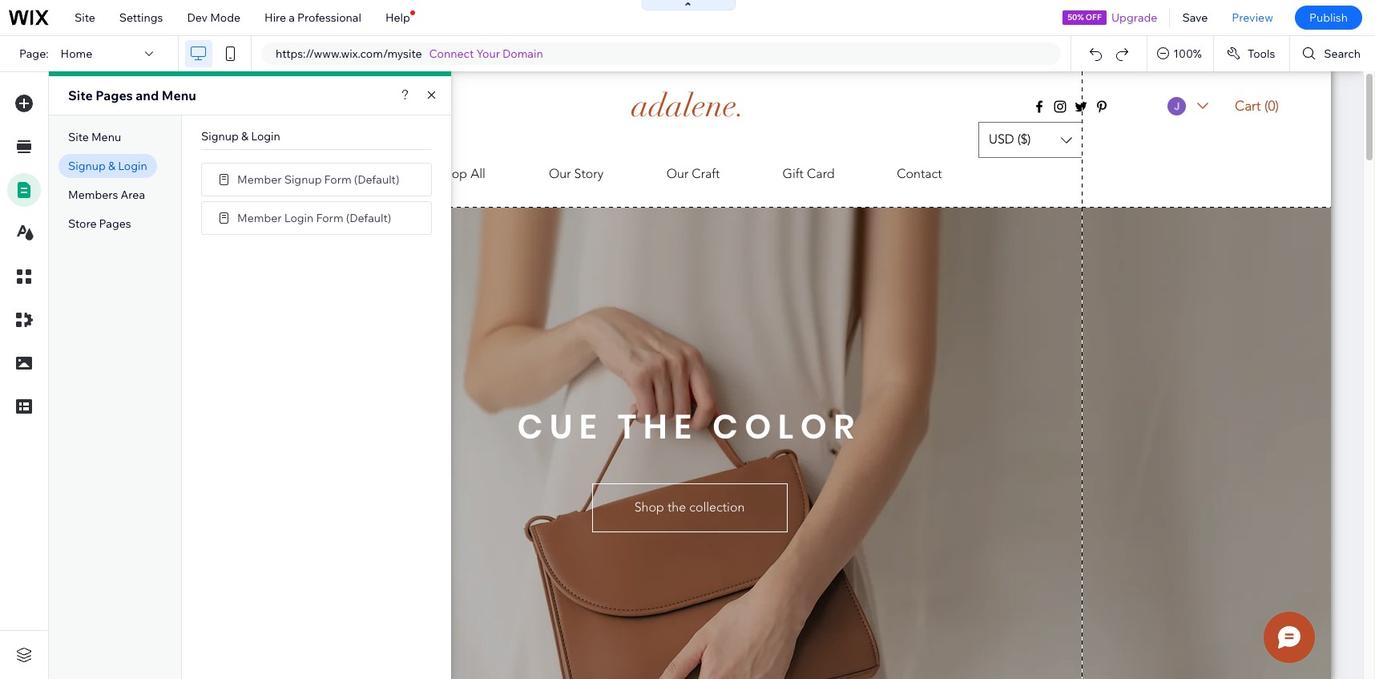 Task type: vqa. For each thing, say whether or not it's contained in the screenshot.
Publish
yes



Task type: locate. For each thing, give the bounding box(es) containing it.
50% off
[[1068, 12, 1102, 22]]

save button
[[1171, 0, 1220, 35]]

0 vertical spatial (default)
[[354, 172, 400, 186]]

0 vertical spatial &
[[241, 129, 249, 144]]

site menu
[[68, 130, 121, 144]]

professional
[[297, 10, 361, 25]]

1 vertical spatial form
[[316, 210, 344, 225]]

0 vertical spatial site
[[75, 10, 95, 25]]

login
[[251, 129, 280, 144], [118, 159, 147, 173], [284, 210, 314, 225]]

menu
[[162, 87, 196, 103], [91, 130, 121, 144]]

pages down members area
[[99, 216, 131, 231]]

1 horizontal spatial &
[[241, 129, 249, 144]]

0 horizontal spatial login
[[118, 159, 147, 173]]

menu down site pages and menu
[[91, 130, 121, 144]]

menu right and
[[162, 87, 196, 103]]

&
[[241, 129, 249, 144], [108, 159, 115, 173]]

pages left and
[[96, 87, 133, 103]]

publish button
[[1295, 6, 1363, 30]]

0 horizontal spatial signup & login
[[68, 159, 147, 173]]

signup
[[201, 129, 239, 144], [68, 159, 106, 173], [284, 172, 322, 186]]

50%
[[1068, 12, 1084, 22]]

100%
[[1174, 46, 1202, 61]]

1 horizontal spatial login
[[251, 129, 280, 144]]

login up area
[[118, 159, 147, 173]]

(default) for member signup form (default)
[[354, 172, 400, 186]]

(default) down the member signup form (default)
[[346, 210, 391, 225]]

0 horizontal spatial signup
[[68, 159, 106, 173]]

site down home
[[68, 87, 93, 103]]

1 vertical spatial &
[[108, 159, 115, 173]]

store pages
[[68, 216, 131, 231]]

search button
[[1291, 36, 1376, 71]]

0 horizontal spatial menu
[[91, 130, 121, 144]]

preview button
[[1220, 0, 1286, 35]]

0 vertical spatial form
[[324, 172, 352, 186]]

site for site pages and menu
[[68, 87, 93, 103]]

home
[[61, 46, 92, 61]]

site up home
[[75, 10, 95, 25]]

0 vertical spatial menu
[[162, 87, 196, 103]]

form down the member signup form (default)
[[316, 210, 344, 225]]

dev mode
[[187, 10, 241, 25]]

members area
[[68, 188, 145, 202]]

a
[[289, 10, 295, 25]]

form up member login form (default)
[[324, 172, 352, 186]]

site for site
[[75, 10, 95, 25]]

1 vertical spatial (default)
[[346, 210, 391, 225]]

mode
[[210, 10, 241, 25]]

member down the member signup form (default)
[[237, 210, 282, 225]]

2 vertical spatial site
[[68, 130, 89, 144]]

0 vertical spatial pages
[[96, 87, 133, 103]]

site up members
[[68, 130, 89, 144]]

(default) up member login form (default)
[[354, 172, 400, 186]]

1 vertical spatial member
[[237, 210, 282, 225]]

member up member login form (default)
[[237, 172, 282, 186]]

1 vertical spatial pages
[[99, 216, 131, 231]]

0 vertical spatial login
[[251, 129, 280, 144]]

0 vertical spatial signup & login
[[201, 129, 280, 144]]

1 member from the top
[[237, 172, 282, 186]]

1 horizontal spatial menu
[[162, 87, 196, 103]]

2 vertical spatial login
[[284, 210, 314, 225]]

login up the member signup form (default)
[[251, 129, 280, 144]]

member for member login form (default)
[[237, 210, 282, 225]]

2 horizontal spatial login
[[284, 210, 314, 225]]

hire
[[265, 10, 286, 25]]

site pages and menu
[[68, 87, 196, 103]]

form
[[324, 172, 352, 186], [316, 210, 344, 225]]

login down the member signup form (default)
[[284, 210, 314, 225]]

1 vertical spatial signup & login
[[68, 159, 147, 173]]

1 horizontal spatial signup
[[201, 129, 239, 144]]

member for member signup form (default)
[[237, 172, 282, 186]]

2 member from the top
[[237, 210, 282, 225]]

(default)
[[354, 172, 400, 186], [346, 210, 391, 225]]

store
[[68, 216, 97, 231]]

member
[[237, 172, 282, 186], [237, 210, 282, 225]]

1 vertical spatial site
[[68, 87, 93, 103]]

1 vertical spatial menu
[[91, 130, 121, 144]]

save
[[1183, 10, 1208, 25]]

0 vertical spatial member
[[237, 172, 282, 186]]

pages
[[96, 87, 133, 103], [99, 216, 131, 231]]

signup & login
[[201, 129, 280, 144], [68, 159, 147, 173]]

site
[[75, 10, 95, 25], [68, 87, 93, 103], [68, 130, 89, 144]]



Task type: describe. For each thing, give the bounding box(es) containing it.
https://www.wix.com/mysite connect your domain
[[276, 46, 543, 61]]

member login form (default)
[[237, 210, 391, 225]]

tools button
[[1214, 36, 1290, 71]]

1 horizontal spatial signup & login
[[201, 129, 280, 144]]

2 horizontal spatial signup
[[284, 172, 322, 186]]

search
[[1325, 46, 1361, 61]]

pages for site
[[96, 87, 133, 103]]

off
[[1086, 12, 1102, 22]]

https://www.wix.com/mysite
[[276, 46, 422, 61]]

your
[[477, 46, 500, 61]]

form for login
[[316, 210, 344, 225]]

hire a professional
[[265, 10, 361, 25]]

1 vertical spatial login
[[118, 159, 147, 173]]

upgrade
[[1112, 10, 1158, 25]]

area
[[121, 188, 145, 202]]

form for signup
[[324, 172, 352, 186]]

pages for store
[[99, 216, 131, 231]]

and
[[136, 87, 159, 103]]

0 horizontal spatial &
[[108, 159, 115, 173]]

connect
[[429, 46, 474, 61]]

member signup form (default)
[[237, 172, 400, 186]]

dev
[[187, 10, 208, 25]]

(default) for member login form (default)
[[346, 210, 391, 225]]

members
[[68, 188, 118, 202]]

preview
[[1232, 10, 1274, 25]]

help
[[386, 10, 410, 25]]

site for site menu
[[68, 130, 89, 144]]

100% button
[[1148, 36, 1214, 71]]

domain
[[503, 46, 543, 61]]

settings
[[119, 10, 163, 25]]

publish
[[1310, 10, 1348, 25]]

tools
[[1248, 46, 1276, 61]]



